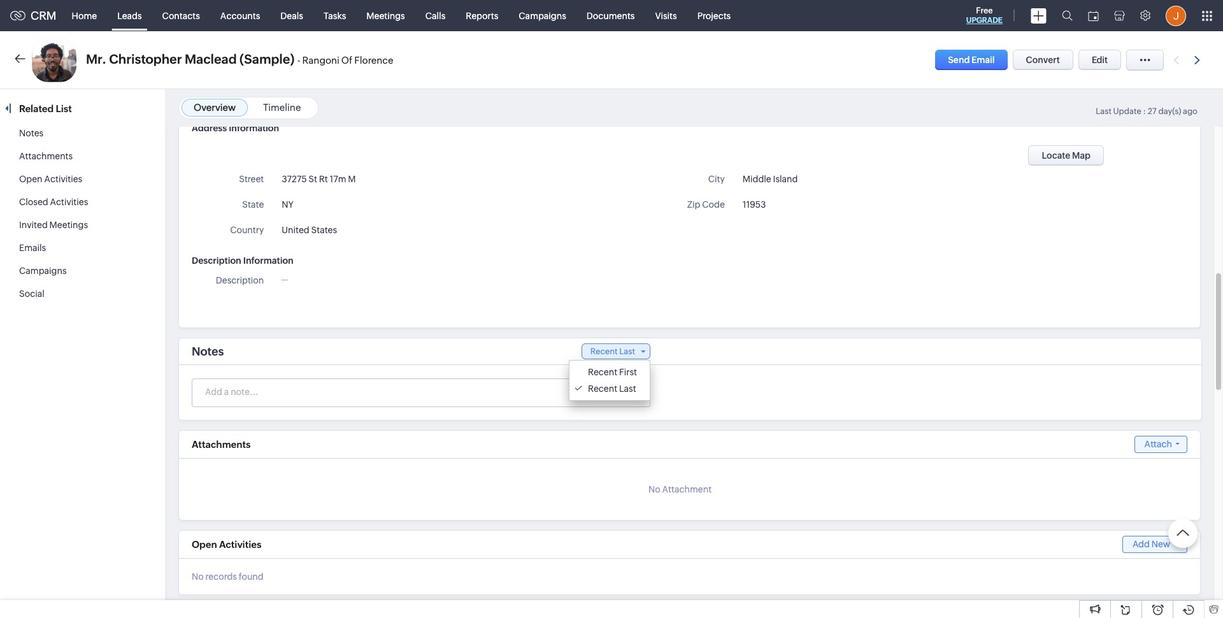 Task type: describe. For each thing, give the bounding box(es) containing it.
search element
[[1054, 0, 1081, 31]]

attachments link
[[19, 151, 73, 161]]

projects link
[[687, 0, 741, 31]]

zip
[[687, 199, 700, 210]]

united states
[[282, 225, 337, 235]]

add new
[[1133, 539, 1171, 549]]

no for attachments
[[649, 484, 661, 494]]

documents
[[587, 11, 635, 21]]

invited meetings link
[[19, 220, 88, 230]]

0 vertical spatial last
[[1096, 106, 1112, 116]]

activities for open activities link
[[44, 174, 82, 184]]

:
[[1143, 106, 1146, 116]]

0 horizontal spatial attachments
[[19, 151, 73, 161]]

closed activities link
[[19, 197, 88, 207]]

create menu image
[[1031, 8, 1047, 23]]

11953
[[743, 199, 766, 210]]

1 vertical spatial recent last
[[588, 384, 636, 394]]

contacts link
[[152, 0, 210, 31]]

0 horizontal spatial campaigns link
[[19, 266, 67, 276]]

address
[[192, 123, 227, 133]]

activities for closed activities link
[[50, 197, 88, 207]]

previous record image
[[1174, 56, 1179, 64]]

code
[[702, 199, 725, 210]]

accounts link
[[210, 0, 270, 31]]

email
[[972, 55, 995, 65]]

united
[[282, 225, 309, 235]]

island
[[773, 174, 798, 184]]

documents link
[[577, 0, 645, 31]]

middle island
[[743, 174, 798, 184]]

reports link
[[456, 0, 509, 31]]

contacts
[[162, 11, 200, 21]]

-
[[297, 55, 300, 66]]

37275
[[282, 174, 307, 184]]

mr. christopher maclead (sample) - rangoni of florence
[[86, 52, 393, 66]]

ny
[[282, 199, 294, 210]]

free
[[976, 6, 993, 15]]

description information
[[192, 255, 293, 266]]

Add a note... field
[[192, 385, 649, 398]]

37275 st rt 17m m
[[282, 174, 356, 184]]

home link
[[62, 0, 107, 31]]

day(s)
[[1159, 106, 1181, 116]]

no attachment
[[649, 484, 712, 494]]

florence
[[354, 55, 393, 66]]

ago
[[1183, 106, 1198, 116]]

visits link
[[645, 0, 687, 31]]

accounts
[[220, 11, 260, 21]]

leads
[[117, 11, 142, 21]]

country
[[230, 225, 264, 235]]

convert button
[[1013, 50, 1074, 70]]

leads link
[[107, 0, 152, 31]]

of
[[341, 55, 353, 66]]

recent for notes
[[591, 347, 618, 356]]

visits
[[655, 11, 677, 21]]

deals
[[281, 11, 303, 21]]

social link
[[19, 289, 44, 299]]

2 vertical spatial last
[[619, 384, 636, 394]]

recent first
[[588, 367, 637, 377]]

rt
[[319, 174, 328, 184]]

related list
[[19, 103, 74, 114]]

0 vertical spatial recent last
[[591, 347, 635, 356]]

1 horizontal spatial open activities
[[192, 539, 261, 550]]

no records found
[[192, 572, 264, 582]]

open activities link
[[19, 174, 82, 184]]

calls
[[425, 11, 446, 21]]

maclead
[[185, 52, 237, 66]]

attachment
[[662, 484, 712, 494]]

recent for recent last
[[588, 367, 617, 377]]

deals link
[[270, 0, 313, 31]]

social
[[19, 289, 44, 299]]

tasks
[[324, 11, 346, 21]]

found
[[239, 572, 264, 582]]

rangoni
[[302, 55, 339, 66]]

1 horizontal spatial meetings
[[367, 11, 405, 21]]

information for description information
[[243, 255, 293, 266]]

overview
[[194, 102, 236, 113]]

list
[[56, 103, 72, 114]]

free upgrade
[[966, 6, 1003, 25]]



Task type: vqa. For each thing, say whether or not it's contained in the screenshot.
GOODKNITS
no



Task type: locate. For each thing, give the bounding box(es) containing it.
send email button
[[935, 50, 1008, 70]]

information for address information
[[229, 123, 279, 133]]

description for description
[[216, 275, 264, 285]]

1 vertical spatial no
[[192, 572, 204, 582]]

description down description information
[[216, 275, 264, 285]]

1 horizontal spatial campaigns
[[519, 11, 566, 21]]

activities up invited meetings link
[[50, 197, 88, 207]]

1 vertical spatial open activities
[[192, 539, 261, 550]]

projects
[[697, 11, 731, 21]]

closed activities
[[19, 197, 88, 207]]

activities up found
[[219, 539, 261, 550]]

1 vertical spatial activities
[[50, 197, 88, 207]]

description
[[192, 255, 241, 266], [216, 275, 264, 285]]

campaigns link
[[509, 0, 577, 31], [19, 266, 67, 276]]

last up first
[[619, 347, 635, 356]]

0 vertical spatial notes
[[19, 128, 43, 138]]

middle
[[743, 174, 771, 184]]

1 horizontal spatial campaigns link
[[509, 0, 577, 31]]

0 vertical spatial campaigns
[[519, 11, 566, 21]]

0 vertical spatial recent
[[591, 347, 618, 356]]

edit button
[[1079, 50, 1121, 70]]

last
[[1096, 106, 1112, 116], [619, 347, 635, 356], [619, 384, 636, 394]]

zip code
[[687, 199, 725, 210]]

recent up 'recent first'
[[591, 347, 618, 356]]

calls link
[[415, 0, 456, 31]]

emails
[[19, 243, 46, 253]]

1 horizontal spatial open
[[192, 539, 217, 550]]

invited meetings
[[19, 220, 88, 230]]

mr.
[[86, 52, 106, 66]]

recent left first
[[588, 367, 617, 377]]

update
[[1113, 106, 1142, 116]]

overview link
[[194, 102, 236, 113]]

17m
[[330, 174, 346, 184]]

m
[[348, 174, 356, 184]]

recent last down 'recent first'
[[588, 384, 636, 394]]

search image
[[1062, 10, 1073, 21]]

meetings down closed activities link
[[49, 220, 88, 230]]

0 horizontal spatial open
[[19, 174, 42, 184]]

information down country
[[243, 255, 293, 266]]

1 vertical spatial attachments
[[192, 439, 251, 450]]

2 vertical spatial activities
[[219, 539, 261, 550]]

first
[[619, 367, 637, 377]]

tasks link
[[313, 0, 356, 31]]

1 vertical spatial meetings
[[49, 220, 88, 230]]

christopher
[[109, 52, 182, 66]]

meetings link
[[356, 0, 415, 31]]

description down country
[[192, 255, 241, 266]]

open up closed at the top of the page
[[19, 174, 42, 184]]

timeline
[[263, 102, 301, 113]]

closed
[[19, 197, 48, 207]]

1 vertical spatial description
[[216, 275, 264, 285]]

crm
[[31, 9, 56, 22]]

0 vertical spatial meetings
[[367, 11, 405, 21]]

None button
[[1029, 145, 1104, 166]]

0 horizontal spatial campaigns
[[19, 266, 67, 276]]

campaigns down emails
[[19, 266, 67, 276]]

1 vertical spatial last
[[619, 347, 635, 356]]

no left "records"
[[192, 572, 204, 582]]

home
[[72, 11, 97, 21]]

open activities up closed activities
[[19, 174, 82, 184]]

0 vertical spatial open
[[19, 174, 42, 184]]

street
[[239, 174, 264, 184]]

0 horizontal spatial open activities
[[19, 174, 82, 184]]

no for open activities
[[192, 572, 204, 582]]

notes link
[[19, 128, 43, 138]]

recent
[[591, 347, 618, 356], [588, 367, 617, 377], [588, 384, 617, 394]]

recent down 'recent first'
[[588, 384, 617, 394]]

profile element
[[1158, 0, 1194, 31]]

profile image
[[1166, 5, 1186, 26]]

send email
[[948, 55, 995, 65]]

information
[[229, 123, 279, 133], [243, 255, 293, 266]]

27
[[1148, 106, 1157, 116]]

states
[[311, 225, 337, 235]]

0 horizontal spatial meetings
[[49, 220, 88, 230]]

0 vertical spatial no
[[649, 484, 661, 494]]

0 vertical spatial attachments
[[19, 151, 73, 161]]

recent last up 'recent first'
[[591, 347, 635, 356]]

0 horizontal spatial notes
[[19, 128, 43, 138]]

state
[[242, 199, 264, 210]]

next record image
[[1195, 56, 1203, 64]]

create menu element
[[1023, 0, 1054, 31]]

notes
[[19, 128, 43, 138], [192, 345, 224, 358]]

information down timeline link
[[229, 123, 279, 133]]

1 vertical spatial information
[[243, 255, 293, 266]]

1 vertical spatial campaigns link
[[19, 266, 67, 276]]

address information
[[192, 123, 279, 133]]

edit
[[1092, 55, 1108, 65]]

last down first
[[619, 384, 636, 394]]

last update : 27 day(s) ago
[[1096, 106, 1198, 116]]

related
[[19, 103, 54, 114]]

st
[[309, 174, 317, 184]]

attachments
[[19, 151, 73, 161], [192, 439, 251, 450]]

2 vertical spatial recent
[[588, 384, 617, 394]]

open
[[19, 174, 42, 184], [192, 539, 217, 550]]

emails link
[[19, 243, 46, 253]]

activities up closed activities
[[44, 174, 82, 184]]

campaigns link right reports
[[509, 0, 577, 31]]

0 vertical spatial open activities
[[19, 174, 82, 184]]

1 vertical spatial notes
[[192, 345, 224, 358]]

description for description information
[[192, 255, 241, 266]]

send
[[948, 55, 970, 65]]

0 vertical spatial information
[[229, 123, 279, 133]]

0 vertical spatial campaigns link
[[509, 0, 577, 31]]

no
[[649, 484, 661, 494], [192, 572, 204, 582]]

1 horizontal spatial attachments
[[192, 439, 251, 450]]

meetings up florence
[[367, 11, 405, 21]]

(sample)
[[240, 52, 295, 66]]

open activities up the no records found
[[192, 539, 261, 550]]

invited
[[19, 220, 48, 230]]

reports
[[466, 11, 498, 21]]

records
[[206, 572, 237, 582]]

open up "records"
[[192, 539, 217, 550]]

new
[[1152, 539, 1171, 549]]

1 vertical spatial recent
[[588, 367, 617, 377]]

open activities
[[19, 174, 82, 184], [192, 539, 261, 550]]

1 horizontal spatial notes
[[192, 345, 224, 358]]

campaigns link down emails
[[19, 266, 67, 276]]

campaigns right reports
[[519, 11, 566, 21]]

city
[[708, 174, 725, 184]]

upgrade
[[966, 16, 1003, 25]]

0 horizontal spatial no
[[192, 572, 204, 582]]

attach
[[1145, 439, 1172, 449]]

no left attachment
[[649, 484, 661, 494]]

0 vertical spatial description
[[192, 255, 241, 266]]

campaigns
[[519, 11, 566, 21], [19, 266, 67, 276]]

timeline link
[[263, 102, 301, 113]]

1 vertical spatial campaigns
[[19, 266, 67, 276]]

0 vertical spatial activities
[[44, 174, 82, 184]]

activities
[[44, 174, 82, 184], [50, 197, 88, 207], [219, 539, 261, 550]]

convert
[[1026, 55, 1060, 65]]

add
[[1133, 539, 1150, 549]]

attach link
[[1134, 436, 1188, 453]]

1 horizontal spatial no
[[649, 484, 661, 494]]

last left update
[[1096, 106, 1112, 116]]

calendar image
[[1088, 11, 1099, 21]]

crm link
[[10, 9, 56, 22]]

1 vertical spatial open
[[192, 539, 217, 550]]



